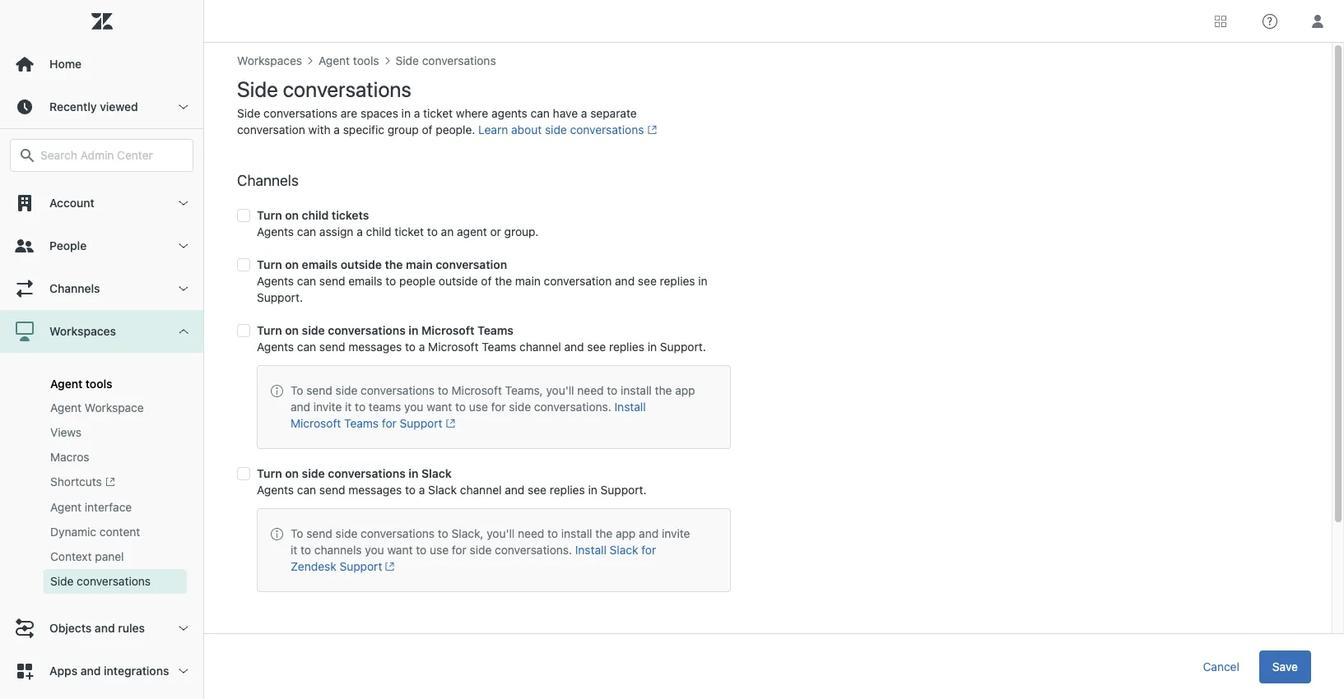 Task type: locate. For each thing, give the bounding box(es) containing it.
objects and rules button
[[0, 608, 203, 651]]

dynamic content
[[50, 526, 140, 540]]

workspaces group
[[0, 353, 203, 608]]

agent interface link
[[44, 496, 187, 521]]

macros
[[50, 450, 89, 464]]

account button
[[0, 182, 203, 225]]

channels
[[49, 282, 100, 296]]

agent for agent interface
[[50, 501, 82, 515]]

help image
[[1263, 14, 1278, 28]]

macros link
[[44, 446, 187, 470]]

and right apps
[[81, 665, 101, 679]]

recently viewed button
[[0, 86, 203, 128]]

primary element
[[0, 0, 204, 700]]

recently
[[49, 100, 97, 114]]

agent up views
[[50, 401, 82, 415]]

tree inside the primary element
[[0, 182, 203, 694]]

none search field inside the primary element
[[2, 139, 202, 172]]

dynamic content link
[[44, 521, 187, 545]]

apps
[[49, 665, 78, 679]]

agent
[[50, 377, 82, 391], [50, 401, 82, 415], [50, 501, 82, 515]]

side conversations link
[[44, 570, 187, 595]]

tree item
[[0, 310, 203, 608]]

tree
[[0, 182, 203, 694]]

views link
[[44, 421, 187, 446]]

views
[[50, 426, 82, 440]]

and
[[95, 622, 115, 636], [81, 665, 101, 679]]

agent tools element
[[50, 377, 112, 391]]

side conversations
[[50, 575, 151, 589]]

None search field
[[2, 139, 202, 172]]

2 agent from the top
[[50, 401, 82, 415]]

tree containing account
[[0, 182, 203, 694]]

0 vertical spatial and
[[95, 622, 115, 636]]

rules
[[118, 622, 145, 636]]

1 vertical spatial and
[[81, 665, 101, 679]]

objects and rules
[[49, 622, 145, 636]]

tree item inside the primary element
[[0, 310, 203, 608]]

tree item containing workspaces
[[0, 310, 203, 608]]

agent for agent tools
[[50, 377, 82, 391]]

agent interface element
[[50, 500, 132, 517]]

home
[[49, 57, 82, 71]]

views element
[[50, 425, 82, 441]]

agent tools
[[50, 377, 112, 391]]

and inside apps and integrations dropdown button
[[81, 665, 101, 679]]

agent interface
[[50, 501, 132, 515]]

people button
[[0, 225, 203, 268]]

1 agent from the top
[[50, 377, 82, 391]]

context panel link
[[44, 545, 187, 570]]

and inside the objects and rules dropdown button
[[95, 622, 115, 636]]

tools
[[86, 377, 112, 391]]

2 vertical spatial agent
[[50, 501, 82, 515]]

agent for agent workspace
[[50, 401, 82, 415]]

interface
[[85, 501, 132, 515]]

agent up 'dynamic' in the left bottom of the page
[[50, 501, 82, 515]]

0 vertical spatial agent
[[50, 377, 82, 391]]

macros element
[[50, 450, 89, 466]]

context panel
[[50, 550, 124, 564]]

and left rules
[[95, 622, 115, 636]]

agent workspace element
[[50, 400, 144, 417]]

workspace
[[85, 401, 144, 415]]

agent left tools
[[50, 377, 82, 391]]

cancel
[[1204, 660, 1240, 674]]

context panel element
[[50, 550, 124, 566]]

1 vertical spatial agent
[[50, 401, 82, 415]]

3 agent from the top
[[50, 501, 82, 515]]

channels button
[[0, 268, 203, 310]]



Task type: describe. For each thing, give the bounding box(es) containing it.
dynamic content element
[[50, 525, 140, 541]]

user menu image
[[1308, 10, 1329, 32]]

apps and integrations
[[49, 665, 169, 679]]

and for apps
[[81, 665, 101, 679]]

people
[[49, 239, 87, 253]]

context
[[50, 550, 92, 564]]

Search Admin Center field
[[40, 148, 183, 163]]

agent workspace link
[[44, 396, 187, 421]]

save
[[1273, 660, 1299, 674]]

conversations
[[77, 575, 151, 589]]

objects
[[49, 622, 92, 636]]

cancel button
[[1190, 651, 1253, 684]]

panel
[[95, 550, 124, 564]]

shortcuts link
[[44, 470, 187, 496]]

dynamic
[[50, 526, 96, 540]]

shortcuts
[[50, 475, 102, 489]]

account
[[49, 196, 95, 210]]

workspaces
[[49, 324, 116, 338]]

zendesk products image
[[1215, 15, 1227, 27]]

content
[[100, 526, 140, 540]]

and for objects
[[95, 622, 115, 636]]

side
[[50, 575, 74, 589]]

workspaces button
[[0, 310, 203, 353]]

home button
[[0, 43, 203, 86]]

apps and integrations button
[[0, 651, 203, 694]]

viewed
[[100, 100, 138, 114]]

recently viewed
[[49, 100, 138, 114]]

save button
[[1260, 651, 1312, 684]]

shortcuts element
[[50, 474, 115, 492]]

integrations
[[104, 665, 169, 679]]

side conversations element
[[50, 574, 151, 591]]

agent workspace
[[50, 401, 144, 415]]



Task type: vqa. For each thing, say whether or not it's contained in the screenshot.
Learn
no



